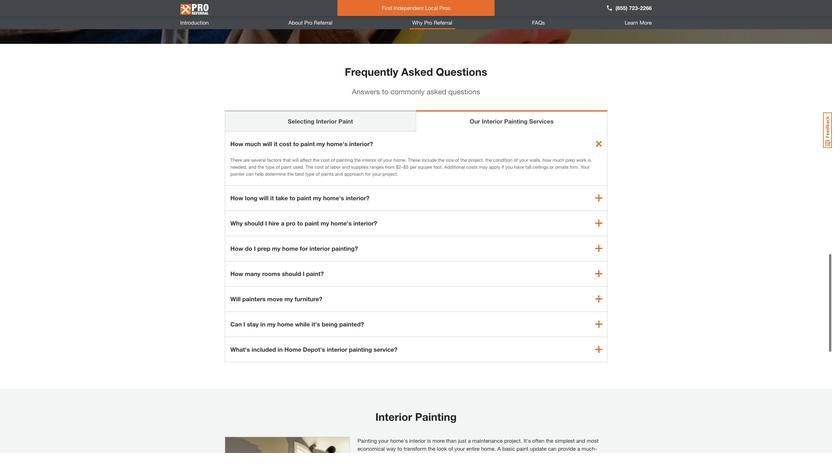 Task type: locate. For each thing, give the bounding box(es) containing it.
0 horizontal spatial painting
[[358, 438, 377, 444]]

0 vertical spatial prep
[[566, 157, 576, 163]]

referral for why pro referral
[[434, 19, 453, 26]]

0 vertical spatial a
[[281, 220, 285, 227]]

it left the take
[[270, 194, 274, 202]]

0 vertical spatial painting
[[505, 118, 528, 125]]

1 vertical spatial interior?
[[346, 194, 370, 202]]

interior right depot's
[[327, 346, 348, 353]]

home's up way
[[391, 438, 408, 444]]

1 vertical spatial in
[[278, 346, 283, 353]]

0 vertical spatial project.
[[383, 171, 399, 177]]

how left long
[[231, 194, 244, 202]]

how for how much will it cost to paint my home's interior?
[[231, 140, 244, 147]]

1 horizontal spatial should
[[282, 270, 301, 277]]

1 horizontal spatial much
[[553, 157, 565, 163]]

your
[[384, 157, 393, 163], [520, 157, 529, 163], [372, 171, 382, 177], [379, 438, 389, 444], [455, 446, 465, 452]]

much up several in the left top of the page
[[245, 140, 261, 147]]

faqs
[[533, 19, 545, 26]]

will right long
[[259, 194, 269, 202]]

project,
[[469, 157, 485, 163]]

project. inside there are several factors that will affect the cost of painting the interior of your home. these include the size of the project, the condition of your walls, how much prep work is needed, and the type of paint used. the cost of labor and supplies ranges from $2–$5 per square foot. additional costs may apply if you have tall ceilings or ornate trim. your painter can help determine the best type of paints and approach for your project.
[[383, 171, 399, 177]]

project. up "basic"
[[505, 438, 523, 444]]

painting up economical
[[358, 438, 377, 444]]

or
[[550, 164, 554, 170]]

1 horizontal spatial interior
[[376, 411, 413, 423]]

2 vertical spatial painting
[[358, 438, 377, 444]]

0 vertical spatial should
[[245, 220, 264, 227]]

paint inside there are several factors that will affect the cost of painting the interior of your home. these include the size of the project, the condition of your walls, how much prep work is needed, and the type of paint used. the cost of labor and supplies ranges from $2–$5 per square foot. additional costs may apply if you have tall ceilings or ornate trim. your painter can help determine the best type of paints and approach for your project.
[[281, 164, 292, 170]]

2 how from the top
[[231, 194, 244, 202]]

is inside the painting your home's interior is more than just a maintenance project. it's often the simplest and most economical way to transform the look of your entire home. a basic paint update can provide a much
[[428, 438, 431, 444]]

your up the from
[[384, 157, 393, 163]]

walls,
[[530, 157, 542, 163]]

0 vertical spatial home
[[282, 245, 299, 252]]

1 horizontal spatial prep
[[566, 157, 576, 163]]

painting up labor
[[337, 157, 353, 163]]

pro for about
[[305, 19, 313, 26]]

interior painting
[[376, 411, 457, 423]]

apply
[[489, 164, 501, 170]]

1 vertical spatial for
[[300, 245, 308, 252]]

1 horizontal spatial project.
[[505, 438, 523, 444]]

of down than
[[449, 446, 453, 452]]

home. inside there are several factors that will affect the cost of painting the interior of your home. these include the size of the project, the condition of your walls, how much prep work is needed, and the type of paint used. the cost of labor and supplies ranges from $2–$5 per square foot. additional costs may apply if you have tall ceilings or ornate trim. your painter can help determine the best type of paints and approach for your project.
[[394, 157, 407, 163]]

interior? down approach
[[346, 194, 370, 202]]

to right pro
[[298, 220, 303, 227]]

costs
[[467, 164, 478, 170]]

how left "many"
[[231, 270, 244, 277]]

1 horizontal spatial why
[[413, 19, 423, 26]]

interior left paint
[[316, 118, 337, 125]]

1 referral from the left
[[314, 19, 333, 26]]

how up there
[[231, 140, 244, 147]]

the
[[313, 157, 320, 163], [355, 157, 361, 163], [438, 157, 445, 163], [461, 157, 468, 163], [486, 157, 492, 163], [258, 164, 264, 170], [287, 171, 294, 177], [546, 438, 554, 444], [428, 446, 436, 452]]

0 vertical spatial much
[[245, 140, 261, 147]]

1 horizontal spatial painting
[[416, 411, 457, 423]]

much inside there are several factors that will affect the cost of painting the interior of your home. these include the size of the project, the condition of your walls, how much prep work is needed, and the type of paint used. the cost of labor and supplies ranges from $2–$5 per square foot. additional costs may apply if you have tall ceilings or ornate trim. your painter can help determine the best type of paints and approach for your project.
[[553, 157, 565, 163]]

1 vertical spatial it
[[270, 194, 274, 202]]

0 vertical spatial can
[[246, 171, 254, 177]]

feedback link image
[[824, 112, 833, 148]]

introduction
[[180, 19, 209, 26]]

1 vertical spatial project.
[[505, 438, 523, 444]]

how left do at the left
[[231, 245, 244, 252]]

should right 'rooms'
[[282, 270, 301, 277]]

1 vertical spatial should
[[282, 270, 301, 277]]

will for cost
[[263, 140, 272, 147]]

most
[[587, 438, 599, 444]]

hire
[[269, 220, 280, 227]]

interior right our
[[482, 118, 503, 125]]

much up ornate at the right top of the page
[[553, 157, 565, 163]]

1 vertical spatial home
[[278, 321, 294, 328]]

have
[[515, 164, 525, 170]]

painter
[[231, 171, 245, 177]]

0 vertical spatial home.
[[394, 157, 407, 163]]

cost up that
[[279, 140, 292, 147]]

referral right about
[[314, 19, 333, 26]]

find
[[382, 5, 393, 11]]

prep up trim. at top
[[566, 157, 576, 163]]

maintenance
[[473, 438, 503, 444]]

0 horizontal spatial type
[[266, 164, 275, 170]]

learn
[[625, 19, 639, 26]]

0 horizontal spatial referral
[[314, 19, 333, 26]]

per
[[410, 164, 417, 170]]

interior?
[[350, 140, 373, 147], [346, 194, 370, 202], [354, 220, 378, 227]]

the left the best
[[287, 171, 294, 177]]

will for take
[[259, 194, 269, 202]]

paint
[[301, 140, 315, 147], [281, 164, 292, 170], [297, 194, 312, 202], [305, 220, 319, 227], [517, 446, 529, 452]]

how for how do i prep my home for interior painting?
[[231, 245, 244, 252]]

for down supplies
[[366, 171, 371, 177]]

why should i hire a pro to paint my home's interior?
[[231, 220, 378, 227]]

interior up "transform"
[[410, 438, 426, 444]]

paint right pro
[[305, 220, 319, 227]]

how for how many rooms should i paint?
[[231, 270, 244, 277]]

home's down paints
[[323, 194, 344, 202]]

type down the factors
[[266, 164, 275, 170]]

it up the factors
[[274, 140, 278, 147]]

being
[[322, 321, 338, 328]]

will inside there are several factors that will affect the cost of painting the interior of your home. these include the size of the project, the condition of your walls, how much prep work is needed, and the type of paint used. the cost of labor and supplies ranges from $2–$5 per square foot. additional costs may apply if you have tall ceilings or ornate trim. your painter can help determine the best type of paints and approach for your project.
[[292, 157, 299, 163]]

0 horizontal spatial interior
[[316, 118, 337, 125]]

0 horizontal spatial pro
[[305, 19, 313, 26]]

home. up '$2–$5'
[[394, 157, 407, 163]]

1 horizontal spatial referral
[[434, 19, 453, 26]]

is left the more
[[428, 438, 431, 444]]

1 horizontal spatial in
[[278, 346, 283, 353]]

will up the factors
[[263, 140, 272, 147]]

0 horizontal spatial home.
[[394, 157, 407, 163]]

much
[[245, 140, 261, 147], [553, 157, 565, 163]]

1 vertical spatial will
[[292, 157, 299, 163]]

can inside there are several factors that will affect the cost of painting the interior of your home. these include the size of the project, the condition of your walls, how much prep work is needed, and the type of paint used. the cost of labor and supplies ranges from $2–$5 per square foot. additional costs may apply if you have tall ceilings or ornate trim. your painter can help determine the best type of paints and approach for your project.
[[246, 171, 254, 177]]

home.
[[394, 157, 407, 163], [482, 446, 496, 452]]

interior? up painting?
[[354, 220, 378, 227]]

the up costs in the right of the page
[[461, 157, 468, 163]]

0 vertical spatial it
[[274, 140, 278, 147]]

1 how from the top
[[231, 140, 244, 147]]

0 vertical spatial type
[[266, 164, 275, 170]]

from
[[386, 164, 395, 170]]

long
[[245, 194, 258, 202]]

paint down that
[[281, 164, 292, 170]]

if
[[502, 164, 505, 170]]

0 horizontal spatial is
[[428, 438, 431, 444]]

in left home
[[278, 346, 283, 353]]

home's
[[327, 140, 348, 147], [323, 194, 344, 202], [331, 220, 352, 227], [391, 438, 408, 444]]

pro down the local
[[425, 19, 433, 26]]

i right do at the left
[[254, 245, 256, 252]]

2 horizontal spatial interior
[[482, 118, 503, 125]]

and
[[249, 164, 257, 170], [342, 164, 350, 170], [335, 171, 343, 177], [577, 438, 586, 444]]

1 pro from the left
[[305, 19, 313, 26]]

commonly
[[391, 87, 425, 96]]

pro right about
[[305, 19, 313, 26]]

how do i prep my home for interior painting?
[[231, 245, 358, 252]]

1 vertical spatial painting
[[416, 411, 457, 423]]

4 how from the top
[[231, 270, 244, 277]]

project.
[[383, 171, 399, 177], [505, 438, 523, 444]]

paint up affect in the left of the page
[[301, 140, 315, 147]]

frequently
[[345, 65, 399, 78]]

look
[[437, 446, 447, 452]]

paint down it's
[[517, 446, 529, 452]]

furniture?
[[295, 295, 323, 303]]

type down the
[[306, 171, 315, 177]]

0 horizontal spatial in
[[261, 321, 266, 328]]

simplest
[[555, 438, 575, 444]]

of up paints
[[325, 164, 329, 170]]

cost up paints
[[321, 157, 330, 163]]

1 vertical spatial much
[[553, 157, 565, 163]]

the up foot.
[[438, 157, 445, 163]]

0 horizontal spatial prep
[[258, 245, 271, 252]]

can right update
[[548, 446, 557, 452]]

find independent local pros button
[[338, 0, 495, 16]]

1 horizontal spatial pro
[[425, 19, 433, 26]]

can left help
[[246, 171, 254, 177]]

home left while
[[278, 321, 294, 328]]

it's
[[312, 321, 320, 328]]

size
[[446, 157, 454, 163]]

about
[[289, 19, 303, 26]]

2 horizontal spatial a
[[578, 446, 581, 452]]

local
[[425, 5, 438, 11]]

2 referral from the left
[[434, 19, 453, 26]]

0 horizontal spatial a
[[281, 220, 285, 227]]

factors
[[267, 157, 282, 163]]

a right 'just'
[[468, 438, 471, 444]]

painting left service?
[[349, 346, 372, 353]]

how
[[231, 140, 244, 147], [231, 194, 244, 202], [231, 245, 244, 252], [231, 270, 244, 277]]

1 vertical spatial type
[[306, 171, 315, 177]]

how long will it take to paint my home's interior?
[[231, 194, 370, 202]]

0 vertical spatial in
[[261, 321, 266, 328]]

pro
[[286, 220, 296, 227]]

will up used.
[[292, 157, 299, 163]]

painting left services
[[505, 118, 528, 125]]

referral
[[314, 19, 333, 26], [434, 19, 453, 26]]

type
[[266, 164, 275, 170], [306, 171, 315, 177]]

in right 'stay'
[[261, 321, 266, 328]]

1 horizontal spatial can
[[548, 446, 557, 452]]

interior up ranges
[[362, 157, 377, 163]]

home. down "maintenance"
[[482, 446, 496, 452]]

the right often
[[546, 438, 554, 444]]

home down pro
[[282, 245, 299, 252]]

0 vertical spatial for
[[366, 171, 371, 177]]

prep right do at the left
[[258, 245, 271, 252]]

i right can on the bottom of the page
[[244, 321, 245, 328]]

0 vertical spatial interior?
[[350, 140, 373, 147]]

stay
[[247, 321, 259, 328]]

it
[[274, 140, 278, 147], [270, 194, 274, 202]]

just
[[458, 438, 467, 444]]

0 horizontal spatial why
[[231, 220, 243, 227]]

interior? up supplies
[[350, 140, 373, 147]]

should left hire
[[245, 220, 264, 227]]

of up determine
[[276, 164, 280, 170]]

for down why should i hire a pro to paint my home's interior?
[[300, 245, 308, 252]]

1 vertical spatial home.
[[482, 446, 496, 452]]

to
[[382, 87, 389, 96], [293, 140, 299, 147], [290, 194, 296, 202], [298, 220, 303, 227], [398, 446, 403, 452]]

0 vertical spatial why
[[413, 19, 423, 26]]

0 vertical spatial will
[[263, 140, 272, 147]]

cost right the
[[315, 164, 324, 170]]

3 how from the top
[[231, 245, 244, 252]]

a left pro
[[281, 220, 285, 227]]

in
[[261, 321, 266, 328], [278, 346, 283, 353]]

answers
[[352, 87, 380, 96]]

1 vertical spatial is
[[428, 438, 431, 444]]

1 vertical spatial can
[[548, 446, 557, 452]]

a right provide at bottom
[[578, 446, 581, 452]]

and left most
[[577, 438, 586, 444]]

0 horizontal spatial can
[[246, 171, 254, 177]]

painting
[[505, 118, 528, 125], [416, 411, 457, 423], [358, 438, 377, 444]]

0 vertical spatial painting
[[337, 157, 353, 163]]

more
[[640, 19, 652, 26]]

can
[[246, 171, 254, 177], [548, 446, 557, 452]]

referral for about pro referral
[[314, 19, 333, 26]]

several
[[251, 157, 266, 163]]

0 horizontal spatial project.
[[383, 171, 399, 177]]

it for take
[[270, 194, 274, 202]]

move
[[267, 295, 283, 303]]

0 vertical spatial is
[[588, 157, 592, 163]]

referral down pros on the top right of page
[[434, 19, 453, 26]]

a
[[281, 220, 285, 227], [468, 438, 471, 444], [578, 446, 581, 452]]

1 vertical spatial why
[[231, 220, 243, 227]]

to right way
[[398, 446, 403, 452]]

while
[[295, 321, 310, 328]]

way
[[387, 446, 396, 452]]

i
[[265, 220, 267, 227], [254, 245, 256, 252], [303, 270, 305, 277], [244, 321, 245, 328]]

is right the work
[[588, 157, 592, 163]]

and inside the painting your home's interior is more than just a maintenance project. it's often the simplest and most economical way to transform the look of your entire home. a basic paint update can provide a much
[[577, 438, 586, 444]]

painters
[[243, 295, 266, 303]]

ranges
[[370, 164, 384, 170]]

your
[[581, 164, 590, 170]]

about pro referral
[[289, 19, 333, 26]]

1 horizontal spatial is
[[588, 157, 592, 163]]

2 vertical spatial a
[[578, 446, 581, 452]]

1 horizontal spatial home.
[[482, 446, 496, 452]]

0 horizontal spatial should
[[245, 220, 264, 227]]

1 horizontal spatial for
[[366, 171, 371, 177]]

interior up way
[[376, 411, 413, 423]]

is inside there are several factors that will affect the cost of painting the interior of your home. these include the size of the project, the condition of your walls, how much prep work is needed, and the type of paint used. the cost of labor and supplies ranges from $2–$5 per square foot. additional costs may apply if you have tall ceilings or ornate trim. your painter can help determine the best type of paints and approach for your project.
[[588, 157, 592, 163]]

questions
[[449, 87, 481, 96]]

there
[[231, 157, 242, 163]]

supplies
[[351, 164, 369, 170]]

project. down the from
[[383, 171, 399, 177]]

1 vertical spatial a
[[468, 438, 471, 444]]

0 vertical spatial cost
[[279, 140, 292, 147]]

painting up the more
[[416, 411, 457, 423]]

can inside the painting your home's interior is more than just a maintenance project. it's often the simplest and most economical way to transform the look of your entire home. a basic paint update can provide a much
[[548, 446, 557, 452]]

the up the
[[313, 157, 320, 163]]

2 pro from the left
[[425, 19, 433, 26]]

2 vertical spatial will
[[259, 194, 269, 202]]



Task type: vqa. For each thing, say whether or not it's contained in the screenshot.
leftmost can
yes



Task type: describe. For each thing, give the bounding box(es) containing it.
paint
[[339, 118, 353, 125]]

2266
[[641, 5, 652, 11]]

and right labor
[[342, 164, 350, 170]]

depot's
[[303, 346, 325, 353]]

painting inside the painting your home's interior is more than just a maintenance project. it's often the simplest and most economical way to transform the look of your entire home. a basic paint update can provide a much
[[358, 438, 377, 444]]

home
[[285, 346, 302, 353]]

1 vertical spatial prep
[[258, 245, 271, 252]]

2 horizontal spatial painting
[[505, 118, 528, 125]]

that
[[283, 157, 291, 163]]

and down labor
[[335, 171, 343, 177]]

paint right the take
[[297, 194, 312, 202]]

include
[[422, 157, 437, 163]]

2 vertical spatial interior?
[[354, 220, 378, 227]]

answers to commonly asked questions
[[352, 87, 481, 96]]

may
[[479, 164, 488, 170]]

your down 'just'
[[455, 446, 465, 452]]

help
[[255, 171, 264, 177]]

foot.
[[434, 164, 443, 170]]

why for why pro referral
[[413, 19, 423, 26]]

2 vertical spatial cost
[[315, 164, 324, 170]]

home for for
[[282, 245, 299, 252]]

needed,
[[231, 164, 247, 170]]

it's
[[524, 438, 531, 444]]

paint inside the painting your home's interior is more than just a maintenance project. it's often the simplest and most economical way to transform the look of your entire home. a basic paint update can provide a much
[[517, 446, 529, 452]]

can
[[231, 321, 242, 328]]

you
[[506, 164, 513, 170]]

interior inside the painting your home's interior is more than just a maintenance project. it's often the simplest and most economical way to transform the look of your entire home. a basic paint update can provide a much
[[410, 438, 426, 444]]

will
[[231, 295, 241, 303]]

paints
[[321, 171, 334, 177]]

of up ranges
[[378, 157, 382, 163]]

rooms
[[262, 270, 281, 277]]

selecting
[[288, 118, 315, 125]]

it for cost
[[274, 140, 278, 147]]

painting your home's interior is more than just a maintenance project. it's often the simplest and most economical way to transform the look of your entire home. a basic paint update can provide a much
[[358, 438, 604, 454]]

do
[[245, 245, 253, 252]]

our interior painting services
[[470, 118, 554, 125]]

transform
[[404, 446, 427, 452]]

approach
[[344, 171, 364, 177]]

for inside there are several factors that will affect the cost of painting the interior of your home. these include the size of the project, the condition of your walls, how much prep work is needed, and the type of paint used. the cost of labor and supplies ranges from $2–$5 per square foot. additional costs may apply if you have tall ceilings or ornate trim. your painter can help determine the best type of paints and approach for your project.
[[366, 171, 371, 177]]

1 horizontal spatial a
[[468, 438, 471, 444]]

pro referral logo image
[[180, 1, 209, 17]]

how much will it cost to paint my home's interior?
[[231, 140, 373, 147]]

to right answers
[[382, 87, 389, 96]]

ornate
[[556, 164, 569, 170]]

often
[[533, 438, 545, 444]]

independent
[[394, 5, 424, 11]]

many
[[245, 270, 261, 277]]

can i stay in my home while it's being painted?
[[231, 321, 364, 328]]

selecting interior paint
[[288, 118, 353, 125]]

painting inside there are several factors that will affect the cost of painting the interior of your home. these include the size of the project, the condition of your walls, how much prep work is needed, and the type of paint used. the cost of labor and supplies ranges from $2–$5 per square foot. additional costs may apply if you have tall ceilings or ornate trim. your painter can help determine the best type of paints and approach for your project.
[[337, 157, 353, 163]]

and down are
[[249, 164, 257, 170]]

to inside the painting your home's interior is more than just a maintenance project. it's often the simplest and most economical way to transform the look of your entire home. a basic paint update can provide a much
[[398, 446, 403, 452]]

of up labor
[[331, 157, 335, 163]]

723-
[[630, 5, 641, 11]]

provide
[[559, 446, 576, 452]]

how for how long will it take to paint my home's interior?
[[231, 194, 244, 202]]

than
[[447, 438, 457, 444]]

1 vertical spatial painting
[[349, 346, 372, 353]]

condition
[[494, 157, 513, 163]]

economical
[[358, 446, 385, 452]]

interior? for how much will it cost to paint my home's interior?
[[350, 140, 373, 147]]

project. inside the painting your home's interior is more than just a maintenance project. it's often the simplest and most economical way to transform the look of your entire home. a basic paint update can provide a much
[[505, 438, 523, 444]]

the up supplies
[[355, 157, 361, 163]]

your up have
[[520, 157, 529, 163]]

learn more
[[625, 19, 652, 26]]

entire
[[467, 446, 480, 452]]

of up have
[[514, 157, 518, 163]]

more
[[433, 438, 445, 444]]

interior for our
[[482, 118, 503, 125]]

the left "look"
[[428, 446, 436, 452]]

pros
[[440, 5, 451, 11]]

take
[[276, 194, 288, 202]]

prep inside there are several factors that will affect the cost of painting the interior of your home. these include the size of the project, the condition of your walls, how much prep work is needed, and the type of paint used. the cost of labor and supplies ranges from $2–$5 per square foot. additional costs may apply if you have tall ceilings or ornate trim. your painter can help determine the best type of paints and approach for your project.
[[566, 157, 576, 163]]

service?
[[374, 346, 398, 353]]

of inside the painting your home's interior is more than just a maintenance project. it's often the simplest and most economical way to transform the look of your entire home. a basic paint update can provide a much
[[449, 446, 453, 452]]

interior inside there are several factors that will affect the cost of painting the interior of your home. these include the size of the project, the condition of your walls, how much prep work is needed, and the type of paint used. the cost of labor and supplies ranges from $2–$5 per square foot. additional costs may apply if you have tall ceilings or ornate trim. your painter can help determine the best type of paints and approach for your project.
[[362, 157, 377, 163]]

how
[[543, 157, 552, 163]]

home's inside the painting your home's interior is more than just a maintenance project. it's often the simplest and most economical way to transform the look of your entire home. a basic paint update can provide a much
[[391, 438, 408, 444]]

additional
[[445, 164, 465, 170]]

i left hire
[[265, 220, 267, 227]]

a
[[498, 446, 501, 452]]

i left paint?
[[303, 270, 305, 277]]

of right size
[[456, 157, 460, 163]]

there are several factors that will affect the cost of painting the interior of your home. these include the size of the project, the condition of your walls, how much prep work is needed, and the type of paint used. the cost of labor and supplies ranges from $2–$5 per square foot. additional costs may apply if you have tall ceilings or ornate trim. your painter can help determine the best type of paints and approach for your project.
[[231, 157, 592, 177]]

tall
[[526, 164, 532, 170]]

interior for selecting
[[316, 118, 337, 125]]

home for while
[[278, 321, 294, 328]]

these
[[408, 157, 421, 163]]

are
[[244, 157, 250, 163]]

home. inside the painting your home's interior is more than just a maintenance project. it's often the simplest and most economical way to transform the look of your entire home. a basic paint update can provide a much
[[482, 446, 496, 452]]

interior left painting?
[[310, 245, 330, 252]]

questions
[[436, 65, 488, 78]]

why for why should i hire a pro to paint my home's interior?
[[231, 220, 243, 227]]

affect
[[300, 157, 312, 163]]

best
[[295, 171, 304, 177]]

what's
[[231, 346, 250, 353]]

1 horizontal spatial type
[[306, 171, 315, 177]]

find independent local pros
[[382, 5, 451, 11]]

labor
[[331, 164, 341, 170]]

to down selecting
[[293, 140, 299, 147]]

paint?
[[306, 270, 324, 277]]

your down ranges
[[372, 171, 382, 177]]

included
[[252, 346, 276, 353]]

to right the take
[[290, 194, 296, 202]]

1 vertical spatial cost
[[321, 157, 330, 163]]

the up help
[[258, 164, 264, 170]]

home's up labor
[[327, 140, 348, 147]]

(855)
[[616, 5, 628, 11]]

of left paints
[[316, 171, 320, 177]]

will painters move my furniture?
[[231, 295, 323, 303]]

trim.
[[570, 164, 580, 170]]

ceilings
[[533, 164, 549, 170]]

interior? for how long will it take to paint my home's interior?
[[346, 194, 370, 202]]

basic
[[503, 446, 516, 452]]

your up way
[[379, 438, 389, 444]]

home's up painting?
[[331, 220, 352, 227]]

the up the 'may'
[[486, 157, 492, 163]]

0 horizontal spatial for
[[300, 245, 308, 252]]

asked
[[402, 65, 433, 78]]

what's included in home depot's interior painting service?
[[231, 346, 398, 353]]

why pro referral
[[413, 19, 453, 26]]

0 horizontal spatial much
[[245, 140, 261, 147]]

$2–$5
[[396, 164, 409, 170]]

determine
[[265, 171, 286, 177]]

used.
[[293, 164, 305, 170]]

pro for why
[[425, 19, 433, 26]]



